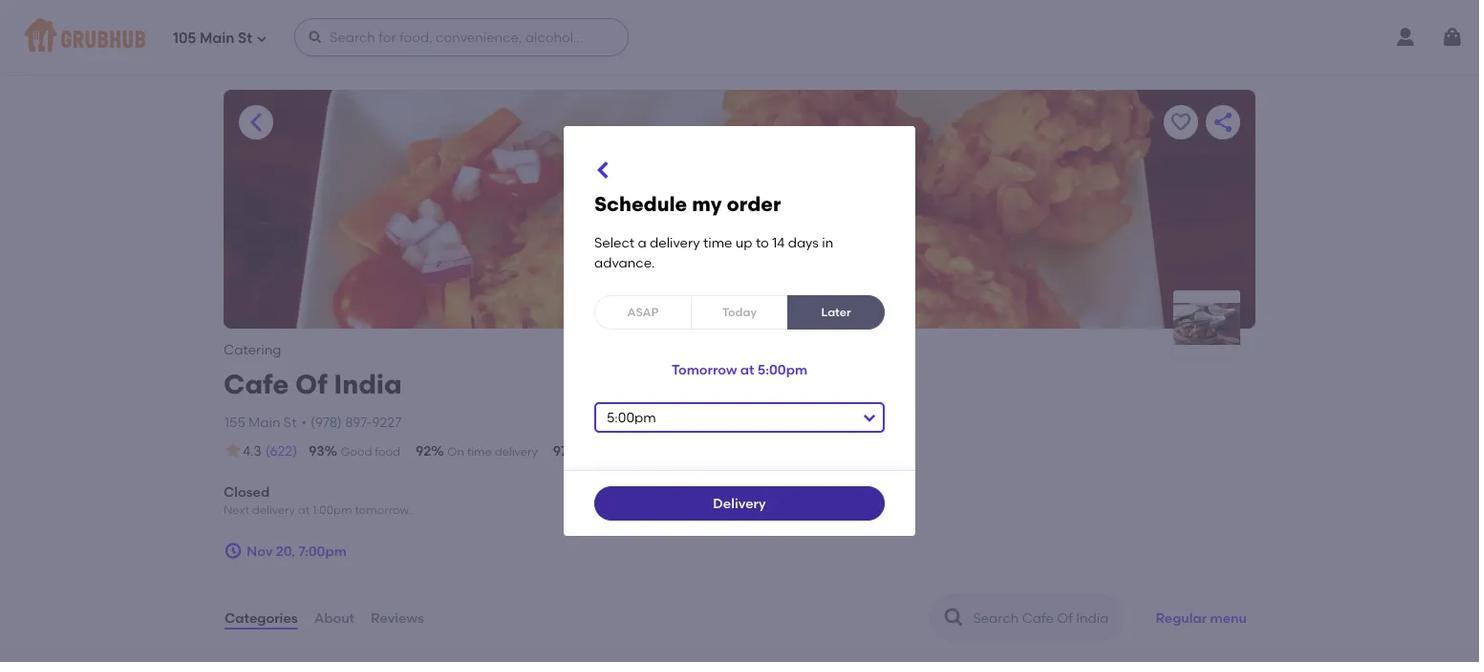 Task type: describe. For each thing, give the bounding box(es) containing it.
tomorrow
[[672, 361, 737, 378]]

share icon image
[[1212, 111, 1235, 134]]

closed
[[224, 484, 270, 500]]

up
[[736, 235, 753, 251]]

later
[[821, 305, 851, 319]]

reviews button
[[370, 583, 425, 652]]

food
[[375, 444, 400, 458]]

india
[[334, 368, 402, 400]]

delivery for schedule my order
[[650, 235, 700, 251]]

1 horizontal spatial svg image
[[592, 159, 615, 182]]

in
[[822, 235, 834, 251]]

categories
[[225, 610, 298, 626]]

2 horizontal spatial svg image
[[1441, 26, 1464, 49]]

order
[[727, 192, 781, 217]]

main for 155
[[249, 414, 280, 430]]

save this restaurant image
[[1170, 111, 1193, 134]]

nov 20, 7:00pm
[[247, 543, 347, 559]]

to
[[756, 235, 769, 251]]

14
[[772, 235, 785, 251]]

catering
[[224, 342, 281, 358]]

delivery button
[[594, 486, 885, 521]]

93
[[309, 442, 325, 458]]

delivery for 92
[[495, 444, 538, 458]]

105 main st
[[173, 30, 252, 47]]

asap
[[627, 305, 659, 319]]

nov 20, 7:00pm button
[[224, 534, 347, 568]]

delivery inside closed next delivery at 1:00pm tomorrow.
[[252, 503, 295, 517]]

closed next delivery at 1:00pm tomorrow.
[[224, 484, 412, 517]]

cafe of india
[[224, 368, 402, 400]]

155 main st • (978) 897-9227
[[225, 414, 401, 430]]

(978) 897-9227 button
[[311, 413, 401, 432]]

nov
[[247, 543, 273, 559]]

delivery
[[713, 495, 766, 511]]

categories button
[[224, 583, 299, 652]]

star icon image
[[224, 441, 243, 460]]

time inside "select a delivery time up to 14 days in advance."
[[703, 235, 732, 251]]

svg image inside nov 20, 7:00pm button
[[224, 541, 243, 561]]

•
[[301, 414, 307, 430]]

advance.
[[594, 254, 655, 270]]

on time delivery
[[447, 444, 538, 458]]

1:00pm
[[313, 503, 352, 517]]

of
[[295, 368, 327, 400]]

search icon image
[[943, 606, 965, 629]]



Task type: locate. For each thing, give the bounding box(es) containing it.
at inside closed next delivery at 1:00pm tomorrow.
[[298, 503, 310, 517]]

st for 105 main st
[[238, 30, 252, 47]]

cafe
[[224, 368, 289, 400]]

(978)
[[311, 414, 342, 430]]

main for 105
[[200, 30, 235, 47]]

at left the '5:00pm'
[[740, 361, 754, 378]]

delivery right the a
[[650, 235, 700, 251]]

regular menu
[[1156, 610, 1247, 626]]

1 vertical spatial svg image
[[224, 541, 243, 561]]

days
[[788, 235, 819, 251]]

cafe of india logo image
[[1173, 303, 1240, 345]]

schedule
[[594, 192, 687, 217]]

asap button
[[594, 295, 692, 329]]

caret left icon image
[[245, 111, 268, 134]]

select a delivery time up to 14 days in advance.
[[594, 235, 834, 270]]

schedule my order
[[594, 192, 781, 217]]

7:00pm
[[299, 543, 347, 559]]

(622)
[[265, 442, 297, 458]]

st left "•" at the left
[[284, 414, 297, 430]]

time right on on the bottom left
[[467, 444, 492, 458]]

0 vertical spatial time
[[703, 235, 732, 251]]

at left 1:00pm
[[298, 503, 310, 517]]

delivery left the 97
[[495, 444, 538, 458]]

st
[[238, 30, 252, 47], [284, 414, 297, 430]]

1 horizontal spatial svg image
[[308, 30, 323, 45]]

st right 105
[[238, 30, 252, 47]]

main right 155
[[249, 414, 280, 430]]

select
[[594, 235, 635, 251]]

about button
[[313, 583, 356, 652]]

105
[[173, 30, 196, 47]]

main navigation navigation
[[0, 0, 1479, 75]]

today
[[722, 305, 757, 319]]

Search Cafe Of India search field
[[971, 609, 1117, 627]]

menu
[[1210, 610, 1247, 626]]

0 horizontal spatial main
[[200, 30, 235, 47]]

155
[[225, 414, 245, 430]]

0 horizontal spatial time
[[467, 444, 492, 458]]

my
[[692, 192, 722, 217]]

tomorrow at 5:00pm button
[[672, 352, 808, 387]]

svg image
[[1441, 26, 1464, 49], [256, 33, 268, 44], [592, 159, 615, 182]]

0 horizontal spatial st
[[238, 30, 252, 47]]

897-
[[345, 414, 372, 430]]

1 vertical spatial main
[[249, 414, 280, 430]]

regular
[[1156, 610, 1207, 626]]

good food
[[341, 444, 400, 458]]

on
[[447, 444, 464, 458]]

svg image inside main navigation navigation
[[308, 30, 323, 45]]

main
[[200, 30, 235, 47], [249, 414, 280, 430]]

main right 105
[[200, 30, 235, 47]]

0 vertical spatial st
[[238, 30, 252, 47]]

9227
[[372, 414, 401, 430]]

save this restaurant button
[[1164, 105, 1198, 140]]

0 vertical spatial svg image
[[308, 30, 323, 45]]

97
[[553, 442, 568, 458]]

st inside main navigation navigation
[[238, 30, 252, 47]]

1 vertical spatial delivery
[[495, 444, 538, 458]]

1 vertical spatial st
[[284, 414, 297, 430]]

time
[[703, 235, 732, 251], [467, 444, 492, 458]]

at inside button
[[740, 361, 754, 378]]

0 vertical spatial main
[[200, 30, 235, 47]]

later button
[[787, 295, 885, 329]]

20,
[[276, 543, 295, 559]]

1 horizontal spatial time
[[703, 235, 732, 251]]

reviews
[[371, 610, 424, 626]]

st for 155 main st • (978) 897-9227
[[284, 414, 297, 430]]

2 vertical spatial delivery
[[252, 503, 295, 517]]

1 vertical spatial time
[[467, 444, 492, 458]]

about
[[314, 610, 355, 626]]

main inside navigation
[[200, 30, 235, 47]]

delivery inside "select a delivery time up to 14 days in advance."
[[650, 235, 700, 251]]

0 vertical spatial delivery
[[650, 235, 700, 251]]

1 horizontal spatial main
[[249, 414, 280, 430]]

0 horizontal spatial delivery
[[252, 503, 295, 517]]

at
[[740, 361, 754, 378], [298, 503, 310, 517]]

1 horizontal spatial st
[[284, 414, 297, 430]]

svg image
[[308, 30, 323, 45], [224, 541, 243, 561]]

1 vertical spatial at
[[298, 503, 310, 517]]

tomorrow at 5:00pm
[[672, 361, 808, 378]]

5:00pm
[[758, 361, 808, 378]]

today button
[[691, 295, 788, 329]]

good
[[341, 444, 372, 458]]

time left "up"
[[703, 235, 732, 251]]

155 main st button
[[224, 412, 298, 433]]

0 horizontal spatial svg image
[[256, 33, 268, 44]]

tomorrow.
[[355, 503, 412, 517]]

0 vertical spatial at
[[740, 361, 754, 378]]

4.3
[[243, 442, 262, 459]]

0 horizontal spatial svg image
[[224, 541, 243, 561]]

a
[[638, 235, 647, 251]]

1 horizontal spatial delivery
[[495, 444, 538, 458]]

1 horizontal spatial at
[[740, 361, 754, 378]]

next
[[224, 503, 249, 517]]

0 horizontal spatial at
[[298, 503, 310, 517]]

92
[[416, 442, 431, 458]]

2 horizontal spatial delivery
[[650, 235, 700, 251]]

delivery down closed
[[252, 503, 295, 517]]

regular menu button
[[1147, 597, 1256, 639]]

delivery
[[650, 235, 700, 251], [495, 444, 538, 458], [252, 503, 295, 517]]



Task type: vqa. For each thing, say whether or not it's contained in the screenshot.
Regular Menu button
yes



